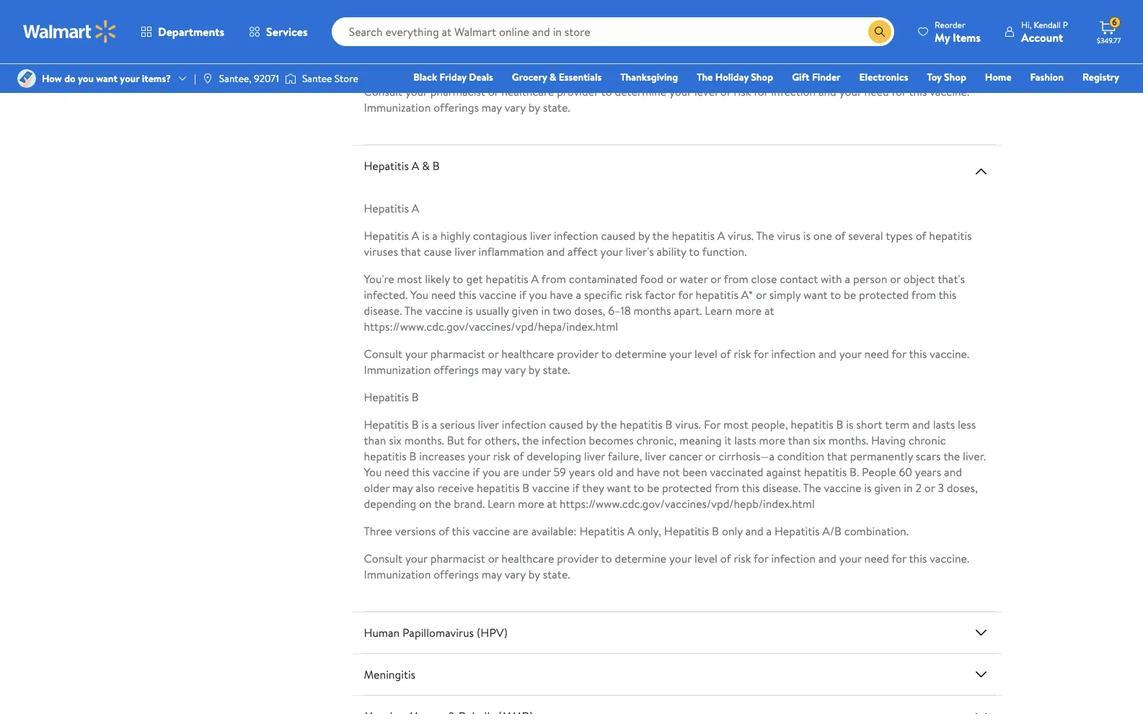 Task type: vqa. For each thing, say whether or not it's contained in the screenshot.
"$67.99"
no



Task type: locate. For each thing, give the bounding box(es) containing it.
determine down if you are age 65 (or older), you need a pneumococcal vaccine. talk to your pharmacist healthcare provider for details. learn more at https://www.cdc.gov/vaccines/vpd/pneumo/index.html
[[615, 84, 667, 100]]

risk left under
[[493, 449, 510, 465]]

vaccine down 'but'
[[433, 465, 470, 480]]

1 vertical spatial in
[[904, 480, 913, 496]]

2 vertical spatial consult your pharmacist or healthcare provider to determine your level of risk for infection and your need for this vaccine. immunization offerings may vary by state.
[[364, 551, 969, 583]]

1 horizontal spatial shop
[[944, 70, 966, 84]]

0 vertical spatial &
[[549, 70, 556, 84]]

1 horizontal spatial that
[[827, 449, 847, 465]]

meningitis
[[364, 667, 415, 683]]

hepatitis b
[[364, 390, 419, 405]]

virus. inside hepatitis b is a serious liver infection caused by the hepatitis b virus. for most people, hepatitis b is short term and lasts less than six months. but for others, the infection becomes chronic, meaning it lasts more than six months. having chronic hepatitis b increases your risk of developing liver failure, liver cancer or cirrhosis—a condition that permanently scars the liver. you need this vaccine if you are under 59 years old and have not been vaccinated against hepatitis b. people 60 years and older may also receive hepatitis b vaccine if they want to be protected from this disease. the vaccine is given in 2 or 3 doses, depending on the brand. learn more at https://www.cdc.gov/vaccines/vpd/hepb/index.html
[[675, 417, 701, 433]]

protected inside hepatitis b is a serious liver infection caused by the hepatitis b virus. for most people, hepatitis b is short term and lasts less than six months. but for others, the infection becomes chronic, meaning it lasts more than six months. having chronic hepatitis b increases your risk of developing liver failure, liver cancer or cirrhosis—a condition that permanently scars the liver. you need this vaccine if you are under 59 years old and have not been vaccinated against hepatitis b. people 60 years and older may also receive hepatitis b vaccine if they want to be protected from this disease. the vaccine is given in 2 or 3 doses, depending on the brand. learn more at https://www.cdc.gov/vaccines/vpd/hepb/index.html
[[662, 480, 712, 496]]

1 vertical spatial want
[[804, 287, 828, 303]]

may inside hepatitis b is a serious liver infection caused by the hepatitis b virus. for most people, hepatitis b is short term and lasts less than six months. but for others, the infection becomes chronic, meaning it lasts more than six months. having chronic hepatitis b increases your risk of developing liver failure, liver cancer or cirrhosis—a condition that permanently scars the liver. you need this vaccine if you are under 59 years old and have not been vaccinated against hepatitis b. people 60 years and older may also receive hepatitis b vaccine if they want to be protected from this disease. the vaccine is given in 2 or 3 doses, depending on the brand. learn more at https://www.cdc.gov/vaccines/vpd/hepb/index.html
[[392, 480, 413, 496]]

1 vertical spatial offerings
[[434, 362, 479, 378]]

hepatitis left a*
[[696, 287, 738, 303]]

of left developing
[[513, 449, 524, 465]]

usually
[[476, 303, 509, 319]]

a
[[550, 40, 556, 56], [432, 228, 438, 244], [845, 271, 850, 287], [576, 287, 581, 303], [432, 417, 437, 433], [766, 524, 772, 540]]

0 vertical spatial are
[[395, 40, 411, 56]]

1 vertical spatial are
[[503, 465, 519, 480]]

Walmart Site-Wide search field
[[331, 17, 894, 46]]

more down close
[[735, 303, 762, 319]]

0 vertical spatial protected
[[859, 287, 909, 303]]

1 vertical spatial &
[[422, 158, 430, 174]]

1 vertical spatial immunization
[[364, 362, 431, 378]]

you right infected.
[[410, 287, 428, 303]]

state. down 'grocery & essentials' at the top of page
[[543, 100, 570, 115]]

0 vertical spatial virus.
[[728, 228, 754, 244]]

a inside hepatitis b is a serious liver infection caused by the hepatitis b virus. for most people, hepatitis b is short term and lasts less than six months. but for others, the infection becomes chronic, meaning it lasts more than six months. having chronic hepatitis b increases your risk of developing liver failure, liver cancer or cirrhosis—a condition that permanently scars the liver. you need this vaccine if you are under 59 years old and have not been vaccinated against hepatitis b. people 60 years and older may also receive hepatitis b vaccine if they want to be protected from this disease. the vaccine is given in 2 or 3 doses, depending on the brand. learn more at https://www.cdc.gov/vaccines/vpd/hepb/index.html
[[432, 417, 437, 433]]

the inside hepatitis a is a highly contagious liver infection caused by the hepatitis a virus. the virus is one of several types of hepatitis viruses that cause liver inflammation and affect your liver's ability to function.
[[756, 228, 774, 244]]

determine
[[615, 84, 667, 100], [615, 346, 667, 362], [615, 551, 667, 567]]

you
[[374, 40, 392, 56], [502, 40, 520, 56], [78, 71, 94, 86], [529, 287, 547, 303], [482, 465, 501, 480]]

0 horizontal spatial have
[[550, 287, 573, 303]]

healthcare
[[794, 40, 847, 56], [501, 84, 554, 100], [501, 346, 554, 362], [501, 551, 554, 567]]

walmart image
[[23, 20, 117, 43]]

from left close
[[724, 271, 748, 287]]

2 vertical spatial immunization
[[364, 567, 431, 583]]

hepatitis down inflammation
[[486, 271, 528, 287]]

provider down search icon
[[849, 40, 891, 56]]

1 vary from the top
[[505, 100, 526, 115]]

grocery & essentials link
[[505, 69, 608, 85]]

|
[[194, 71, 196, 86]]

1 vertical spatial level
[[694, 346, 718, 362]]

1 horizontal spatial caused
[[601, 228, 636, 244]]

given inside you're most likely to get hepatitis a from contaminated food or water or from close contact with a person or object that's infected. you need this vaccine if you have a specific risk factor for hepatitis a* or simply want to be protected from this disease. the vaccine is usually given in two doses, 6–18 months apart. learn more at https://www.cdc.gov/vaccines/vpd/hepa/index.html
[[512, 303, 538, 319]]

protected
[[859, 287, 909, 303], [662, 480, 712, 496]]

2 vertical spatial offerings
[[434, 567, 479, 583]]

and
[[819, 84, 837, 100], [547, 244, 565, 260], [819, 346, 837, 362], [912, 417, 930, 433], [616, 465, 634, 480], [944, 465, 962, 480], [746, 524, 764, 540], [819, 551, 837, 567]]

1 vertical spatial have
[[637, 465, 660, 480]]

 image for santee store
[[285, 71, 296, 86]]

want right simply
[[804, 287, 828, 303]]

learn inside if you are age 65 (or older), you need a pneumococcal vaccine. talk to your pharmacist healthcare provider for details. learn more at https://www.cdc.gov/vaccines/vpd/pneumo/index.html
[[949, 40, 976, 56]]

permanently
[[850, 449, 913, 465]]

0 vertical spatial doses,
[[574, 303, 605, 319]]

at inside hepatitis b is a serious liver infection caused by the hepatitis b virus. for most people, hepatitis b is short term and lasts less than six months. but for others, the infection becomes chronic, meaning it lasts more than six months. having chronic hepatitis b increases your risk of developing liver failure, liver cancer or cirrhosis—a condition that permanently scars the liver. you need this vaccine if you are under 59 years old and have not been vaccinated against hepatitis b. people 60 years and older may also receive hepatitis b vaccine if they want to be protected from this disease. the vaccine is given in 2 or 3 doses, depending on the brand. learn more at https://www.cdc.gov/vaccines/vpd/hepb/index.html
[[547, 496, 557, 512]]

offerings
[[434, 100, 479, 115], [434, 362, 479, 378], [434, 567, 479, 583]]

0 horizontal spatial most
[[397, 271, 422, 287]]

holiday
[[715, 70, 749, 84]]

the
[[653, 228, 669, 244], [600, 417, 617, 433], [522, 433, 539, 449], [943, 449, 960, 465], [434, 496, 451, 512]]

0 horizontal spatial years
[[569, 465, 595, 480]]

hepatitis inside hepatitis b is a serious liver infection caused by the hepatitis b virus. for most people, hepatitis b is short term and lasts less than six months. but for others, the infection becomes chronic, meaning it lasts more than six months. having chronic hepatitis b increases your risk of developing liver failure, liver cancer or cirrhosis—a condition that permanently scars the liver. you need this vaccine if you are under 59 years old and have not been vaccinated against hepatitis b. people 60 years and older may also receive hepatitis b vaccine if they want to be protected from this disease. the vaccine is given in 2 or 3 doses, depending on the brand. learn more at https://www.cdc.gov/vaccines/vpd/hepb/index.html
[[364, 417, 409, 433]]

0 horizontal spatial &
[[422, 158, 430, 174]]

want right they
[[607, 480, 631, 496]]

may
[[482, 100, 502, 115], [482, 362, 502, 378], [392, 480, 413, 496], [482, 567, 502, 583]]

person
[[853, 271, 887, 287]]

consult
[[364, 84, 402, 100], [364, 346, 402, 362], [364, 551, 402, 567]]

your inside hepatitis a is a highly contagious liver infection caused by the hepatitis a virus. the virus is one of several types of hepatitis viruses that cause liver inflammation and affect your liver's ability to function.
[[600, 244, 623, 260]]

are
[[395, 40, 411, 56], [503, 465, 519, 480], [513, 524, 528, 540]]

1 horizontal spatial protected
[[859, 287, 909, 303]]

1 horizontal spatial you
[[410, 287, 428, 303]]

of inside hepatitis b is a serious liver infection caused by the hepatitis b virus. for most people, hepatitis b is short term and lasts less than six months. but for others, the infection becomes chronic, meaning it lasts more than six months. having chronic hepatitis b increases your risk of developing liver failure, liver cancer or cirrhosis—a condition that permanently scars the liver. you need this vaccine if you are under 59 years old and have not been vaccinated against hepatitis b. people 60 years and older may also receive hepatitis b vaccine if they want to be protected from this disease. the vaccine is given in 2 or 3 doses, depending on the brand. learn more at https://www.cdc.gov/vaccines/vpd/hepb/index.html
[[513, 449, 524, 465]]

2 vertical spatial at
[[547, 496, 557, 512]]

1 vertical spatial at
[[764, 303, 774, 319]]

b
[[433, 158, 440, 174], [412, 390, 419, 405], [412, 417, 419, 433], [665, 417, 672, 433], [836, 417, 843, 433], [409, 449, 417, 465], [522, 480, 529, 496], [712, 524, 719, 540]]

that
[[401, 244, 421, 260], [827, 449, 847, 465]]

0 vertical spatial determine
[[615, 84, 667, 100]]

0 vertical spatial disease.
[[364, 303, 402, 319]]

have
[[550, 287, 573, 303], [637, 465, 660, 480]]

pharmacist
[[736, 40, 791, 56], [430, 84, 485, 100], [430, 346, 485, 362], [430, 551, 485, 567]]

2 immunization from the top
[[364, 362, 431, 378]]

1 vertical spatial doses,
[[947, 480, 978, 496]]

disease. down 'you're'
[[364, 303, 402, 319]]

of right one
[[835, 228, 846, 244]]

1 horizontal spatial months.
[[829, 433, 868, 449]]

2 vertical spatial learn
[[487, 496, 515, 512]]

caused up developing
[[549, 417, 583, 433]]

need inside hepatitis b is a serious liver infection caused by the hepatitis b virus. for most people, hepatitis b is short term and lasts less than six months. but for others, the infection becomes chronic, meaning it lasts more than six months. having chronic hepatitis b increases your risk of developing liver failure, liver cancer or cirrhosis—a condition that permanently scars the liver. you need this vaccine if you are under 59 years old and have not been vaccinated against hepatitis b. people 60 years and older may also receive hepatitis b vaccine if they want to be protected from this disease. the vaccine is given in 2 or 3 doses, depending on the brand. learn more at https://www.cdc.gov/vaccines/vpd/hepb/index.html
[[385, 465, 409, 480]]

2 vertical spatial want
[[607, 480, 631, 496]]

age
[[413, 40, 431, 56]]

hepatitis
[[672, 228, 715, 244], [929, 228, 972, 244], [486, 271, 528, 287], [696, 287, 738, 303], [620, 417, 663, 433], [791, 417, 833, 433], [364, 449, 407, 465], [804, 465, 847, 480], [477, 480, 520, 496]]

0 vertical spatial at
[[393, 56, 403, 72]]

at up available:
[[547, 496, 557, 512]]

immunization down versions
[[364, 567, 431, 583]]

2 vary from the top
[[505, 362, 526, 378]]

you're most likely to get hepatitis a from contaminated food or water or from close contact with a person or object that's infected. you need this vaccine if you have a specific risk factor for hepatitis a* or simply want to be protected from this disease. the vaccine is usually given in two doses, 6–18 months apart. learn more at https://www.cdc.gov/vaccines/vpd/hepa/index.html
[[364, 271, 965, 335]]

healthcare inside if you are age 65 (or older), you need a pneumococcal vaccine. talk to your pharmacist healthcare provider for details. learn more at https://www.cdc.gov/vaccines/vpd/pneumo/index.html
[[794, 40, 847, 56]]

1 vertical spatial you
[[364, 465, 382, 480]]

1 horizontal spatial doses,
[[947, 480, 978, 496]]

consult right store
[[364, 84, 402, 100]]

 image right the 92071
[[285, 71, 296, 86]]

1 vertical spatial be
[[647, 480, 659, 496]]

to right talk
[[698, 40, 708, 56]]

1 horizontal spatial virus.
[[728, 228, 754, 244]]

2 vertical spatial are
[[513, 524, 528, 540]]

by inside hepatitis a is a highly contagious liver infection caused by the hepatitis a virus. the virus is one of several types of hepatitis viruses that cause liver inflammation and affect your liver's ability to function.
[[638, 228, 650, 244]]

1 vertical spatial most
[[723, 417, 748, 433]]

0 vertical spatial offerings
[[434, 100, 479, 115]]

protected down cancer
[[662, 480, 712, 496]]

be
[[844, 287, 856, 303], [647, 480, 659, 496]]

your inside if you are age 65 (or older), you need a pneumococcal vaccine. talk to your pharmacist healthcare provider for details. learn more at https://www.cdc.gov/vaccines/vpd/pneumo/index.html
[[711, 40, 733, 56]]

0 vertical spatial learn
[[949, 40, 976, 56]]

determine down three versions of this vaccine are available: hepatitis a only, hepatitis b only and a hepatitis a/b combination.
[[615, 551, 667, 567]]

 image left how
[[17, 69, 36, 88]]

santee,
[[219, 71, 252, 86]]

a*
[[741, 287, 753, 303]]

six down hepatitis b
[[389, 433, 402, 449]]

0 vertical spatial you
[[410, 287, 428, 303]]

consult your pharmacist or healthcare provider to determine your level of risk for infection and your need for this vaccine. immunization offerings may vary by state. down if you are age 65 (or older), you need a pneumococcal vaccine. talk to your pharmacist healthcare provider for details. learn more at https://www.cdc.gov/vaccines/vpd/pneumo/index.html
[[364, 84, 969, 115]]

to inside hepatitis b is a serious liver infection caused by the hepatitis b virus. for most people, hepatitis b is short term and lasts less than six months. but for others, the infection becomes chronic, meaning it lasts more than six months. having chronic hepatitis b increases your risk of developing liver failure, liver cancer or cirrhosis—a condition that permanently scars the liver. you need this vaccine if you are under 59 years old and have not been vaccinated against hepatitis b. people 60 years and older may also receive hepatitis b vaccine if they want to be protected from this disease. the vaccine is given in 2 or 3 doses, depending on the brand. learn more at https://www.cdc.gov/vaccines/vpd/hepb/index.html
[[633, 480, 644, 496]]

1 horizontal spatial most
[[723, 417, 748, 433]]

the right others,
[[522, 433, 539, 449]]

you
[[410, 287, 428, 303], [364, 465, 382, 480]]

apart.
[[674, 303, 702, 319]]

a inside you're most likely to get hepatitis a from contaminated food or water or from close contact with a person or object that's infected. you need this vaccine if you have a specific risk factor for hepatitis a* or simply want to be protected from this disease. the vaccine is usually given in two doses, 6–18 months apart. learn more at https://www.cdc.gov/vaccines/vpd/hepa/index.html
[[531, 271, 539, 287]]

0 horizontal spatial given
[[512, 303, 538, 319]]

0 vertical spatial level
[[694, 84, 718, 100]]

offerings up serious
[[434, 362, 479, 378]]

serious
[[440, 417, 475, 433]]

a up hepatitis a
[[412, 158, 419, 174]]

consult down three
[[364, 551, 402, 567]]

santee store
[[302, 71, 358, 86]]

want inside hepatitis b is a serious liver infection caused by the hepatitis b virus. for most people, hepatitis b is short term and lasts less than six months. but for others, the infection becomes chronic, meaning it lasts more than six months. having chronic hepatitis b increases your risk of developing liver failure, liver cancer or cirrhosis—a condition that permanently scars the liver. you need this vaccine if you are under 59 years old and have not been vaccinated against hepatitis b. people 60 years and older may also receive hepatitis b vaccine if they want to be protected from this disease. the vaccine is given in 2 or 3 doses, depending on the brand. learn more at https://www.cdc.gov/vaccines/vpd/hepb/index.html
[[607, 480, 631, 496]]

most left "likely"
[[397, 271, 422, 287]]

but
[[447, 433, 464, 449]]

to inside if you are age 65 (or older), you need a pneumococcal vaccine. talk to your pharmacist healthcare provider for details. learn more at https://www.cdc.gov/vaccines/vpd/pneumo/index.html
[[698, 40, 708, 56]]

1 horizontal spatial at
[[547, 496, 557, 512]]

your inside hepatitis b is a serious liver infection caused by the hepatitis b virus. for most people, hepatitis b is short term and lasts less than six months. but for others, the infection becomes chronic, meaning it lasts more than six months. having chronic hepatitis b increases your risk of developing liver failure, liver cancer or cirrhosis—a condition that permanently scars the liver. you need this vaccine if you are under 59 years old and have not been vaccinated against hepatitis b. people 60 years and older may also receive hepatitis b vaccine if they want to be protected from this disease. the vaccine is given in 2 or 3 doses, depending on the brand. learn more at https://www.cdc.gov/vaccines/vpd/hepb/index.html
[[468, 449, 490, 465]]

items?
[[142, 71, 171, 86]]

most inside you're most likely to get hepatitis a from contaminated food or water or from close contact with a person or object that's infected. you need this vaccine if you have a specific risk factor for hepatitis a* or simply want to be protected from this disease. the vaccine is usually given in two doses, 6–18 months apart. learn more at https://www.cdc.gov/vaccines/vpd/hepa/index.html
[[397, 271, 422, 287]]

people,
[[751, 417, 788, 433]]

2 state. from the top
[[543, 362, 570, 378]]

caused inside hepatitis b is a serious liver infection caused by the hepatitis b virus. for most people, hepatitis b is short term and lasts less than six months. but for others, the infection becomes chronic, meaning it lasts more than six months. having chronic hepatitis b increases your risk of developing liver failure, liver cancer or cirrhosis—a condition that permanently scars the liver. you need this vaccine if you are under 59 years old and have not been vaccinated against hepatitis b. people 60 years and older may also receive hepatitis b vaccine if they want to be protected from this disease. the vaccine is given in 2 or 3 doses, depending on the brand. learn more at https://www.cdc.gov/vaccines/vpd/hepb/index.html
[[549, 417, 583, 433]]

learn
[[949, 40, 976, 56], [705, 303, 733, 319], [487, 496, 515, 512]]

a/b
[[822, 524, 842, 540]]

toy shop link
[[921, 69, 973, 85]]

vary up (hpv)
[[505, 567, 526, 583]]

0 vertical spatial given
[[512, 303, 538, 319]]

to down three versions of this vaccine are available: hepatitis a only, hepatitis b only and a hepatitis a/b combination.
[[601, 551, 612, 567]]

0 vertical spatial want
[[96, 71, 118, 86]]

6
[[1112, 16, 1117, 28]]

0 horizontal spatial disease.
[[364, 303, 402, 319]]

1 horizontal spatial be
[[844, 287, 856, 303]]

at right a*
[[764, 303, 774, 319]]

59
[[554, 465, 566, 480]]

2 shop from the left
[[944, 70, 966, 84]]

toy shop
[[927, 70, 966, 84]]

 image
[[17, 69, 36, 88], [285, 71, 296, 86], [202, 73, 213, 84]]

1 horizontal spatial want
[[607, 480, 631, 496]]

0 horizontal spatial want
[[96, 71, 118, 86]]

2 consult your pharmacist or healthcare provider to determine your level of risk for infection and your need for this vaccine. immunization offerings may vary by state. from the top
[[364, 346, 969, 378]]

more down under
[[518, 496, 544, 512]]

lasts left less
[[933, 417, 955, 433]]

0 horizontal spatial be
[[647, 480, 659, 496]]

to down 6–18
[[601, 346, 612, 362]]

state. down available:
[[543, 567, 570, 583]]

more inside you're most likely to get hepatitis a from contaminated food or water or from close contact with a person or object that's infected. you need this vaccine if you have a specific risk factor for hepatitis a* or simply want to be protected from this disease. the vaccine is usually given in two doses, 6–18 months apart. learn more at https://www.cdc.gov/vaccines/vpd/hepa/index.html
[[735, 303, 762, 319]]

a right with
[[845, 271, 850, 287]]

of right types
[[916, 228, 926, 244]]

developing
[[527, 449, 581, 465]]

2 level from the top
[[694, 346, 718, 362]]

0 vertical spatial in
[[541, 303, 550, 319]]

1 vertical spatial consult your pharmacist or healthcare provider to determine your level of risk for infection and your need for this vaccine. immunization offerings may vary by state.
[[364, 346, 969, 378]]

three versions of this vaccine are available: hepatitis a only, hepatitis b only and a hepatitis a/b combination.
[[364, 524, 909, 540]]

the holiday shop link
[[690, 69, 780, 85]]

be left not
[[647, 480, 659, 496]]

cause
[[424, 244, 452, 260]]

versions
[[395, 524, 436, 540]]

human papillomavirus (hpv)
[[364, 625, 508, 641]]

1 horizontal spatial if
[[519, 287, 526, 303]]

2 vertical spatial level
[[694, 551, 718, 567]]

1 horizontal spatial six
[[813, 433, 826, 449]]

2 horizontal spatial at
[[764, 303, 774, 319]]

0 vertical spatial that
[[401, 244, 421, 260]]

0 vertical spatial most
[[397, 271, 422, 287]]

are left available:
[[513, 524, 528, 540]]

a left serious
[[432, 417, 437, 433]]

learn down reorder
[[949, 40, 976, 56]]

1 vertical spatial determine
[[615, 346, 667, 362]]

immunization down black
[[364, 100, 431, 115]]

the right "on"
[[434, 496, 451, 512]]

at inside if you are age 65 (or older), you need a pneumococcal vaccine. talk to your pharmacist healthcare provider for details. learn more at https://www.cdc.gov/vaccines/vpd/pneumo/index.html
[[393, 56, 403, 72]]

1 offerings from the top
[[434, 100, 479, 115]]

in inside you're most likely to get hepatitis a from contaminated food or water or from close contact with a person or object that's infected. you need this vaccine if you have a specific risk factor for hepatitis a* or simply want to be protected from this disease. the vaccine is usually given in two doses, 6–18 months apart. learn more at https://www.cdc.gov/vaccines/vpd/hepa/index.html
[[541, 303, 550, 319]]

1 horizontal spatial learn
[[705, 303, 733, 319]]

1 horizontal spatial given
[[874, 480, 901, 496]]

liver's
[[626, 244, 654, 260]]

a right only
[[766, 524, 772, 540]]

from right been
[[715, 480, 739, 496]]

older
[[364, 480, 390, 496]]

0 horizontal spatial in
[[541, 303, 550, 319]]

1 horizontal spatial lasts
[[933, 417, 955, 433]]

several
[[848, 228, 883, 244]]

condition
[[777, 449, 824, 465]]

registry link
[[1076, 69, 1126, 85]]

1 vertical spatial caused
[[549, 417, 583, 433]]

you inside you're most likely to get hepatitis a from contaminated food or water or from close contact with a person or object that's infected. you need this vaccine if you have a specific risk factor for hepatitis a* or simply want to be protected from this disease. the vaccine is usually given in two doses, 6–18 months apart. learn more at https://www.cdc.gov/vaccines/vpd/hepa/index.html
[[529, 287, 547, 303]]

if
[[519, 287, 526, 303], [473, 465, 480, 480], [572, 480, 579, 496]]

if up brand.
[[473, 465, 480, 480]]

2 vertical spatial consult
[[364, 551, 402, 567]]

disease.
[[364, 303, 402, 319], [763, 480, 801, 496]]

1 horizontal spatial years
[[915, 465, 941, 480]]

0 horizontal spatial at
[[393, 56, 403, 72]]

(hpv)
[[477, 625, 508, 641]]

https://www.cdc.gov/vaccines/vpd/hepb/index.html
[[560, 496, 815, 512]]

are inside hepatitis b is a serious liver infection caused by the hepatitis b virus. for most people, hepatitis b is short term and lasts less than six months. but for others, the infection becomes chronic, meaning it lasts more than six months. having chronic hepatitis b increases your risk of developing liver failure, liver cancer or cirrhosis—a condition that permanently scars the liver. you need this vaccine if you are under 59 years old and have not been vaccinated against hepatitis b. people 60 years and older may also receive hepatitis b vaccine if they want to be protected from this disease. the vaccine is given in 2 or 3 doses, depending on the brand. learn more at https://www.cdc.gov/vaccines/vpd/hepb/index.html
[[503, 465, 519, 480]]

in left 2
[[904, 480, 913, 496]]

from
[[541, 271, 566, 287], [724, 271, 748, 287], [911, 287, 936, 303], [715, 480, 739, 496]]

the inside you're most likely to get hepatitis a from contaminated food or water or from close contact with a person or object that's infected. you need this vaccine if you have a specific risk factor for hepatitis a* or simply want to be protected from this disease. the vaccine is usually given in two doses, 6–18 months apart. learn more at https://www.cdc.gov/vaccines/vpd/hepa/index.html
[[404, 303, 423, 319]]

1 vertical spatial learn
[[705, 303, 733, 319]]

been
[[683, 465, 707, 480]]

you inside you're most likely to get hepatitis a from contaminated food or water or from close contact with a person or object that's infected. you need this vaccine if you have a specific risk factor for hepatitis a* or simply want to be protected from this disease. the vaccine is usually given in two doses, 6–18 months apart. learn more at https://www.cdc.gov/vaccines/vpd/hepa/index.html
[[410, 287, 428, 303]]

may down https://www.cdc.gov/vaccines/vpd/hepa/index.html
[[482, 362, 502, 378]]

state. down two
[[543, 362, 570, 378]]

2 horizontal spatial  image
[[285, 71, 296, 86]]

0 horizontal spatial caused
[[549, 417, 583, 433]]

0 horizontal spatial protected
[[662, 480, 712, 496]]

home link
[[979, 69, 1018, 85]]

1 vertical spatial disease.
[[763, 480, 801, 496]]

need up the short
[[864, 346, 889, 362]]

0 vertical spatial consult your pharmacist or healthcare provider to determine your level of risk for infection and your need for this vaccine. immunization offerings may vary by state.
[[364, 84, 969, 115]]

months.
[[404, 433, 444, 449], [829, 433, 868, 449]]

1 horizontal spatial disease.
[[763, 480, 801, 496]]

if right usually on the top left of the page
[[519, 287, 526, 303]]

and inside hepatitis a is a highly contagious liver infection caused by the hepatitis a virus. the virus is one of several types of hepatitis viruses that cause liver inflammation and affect your liver's ability to function.
[[547, 244, 565, 260]]

risk left factor
[[625, 287, 642, 303]]

human
[[364, 625, 400, 641]]

0 vertical spatial caused
[[601, 228, 636, 244]]

0 vertical spatial have
[[550, 287, 573, 303]]

you up depending
[[364, 465, 382, 480]]

0 vertical spatial be
[[844, 287, 856, 303]]

have left not
[[637, 465, 660, 480]]

are left age
[[395, 40, 411, 56]]

that left 'b.'
[[827, 449, 847, 465]]

the inside hepatitis a is a highly contagious liver infection caused by the hepatitis a virus. the virus is one of several types of hepatitis viruses that cause liver inflammation and affect your liver's ability to function.
[[653, 228, 669, 244]]

level down talk
[[694, 84, 718, 100]]

to down pneumococcal
[[601, 84, 612, 100]]

1 horizontal spatial  image
[[202, 73, 213, 84]]

items
[[953, 29, 981, 45]]

be right with
[[844, 287, 856, 303]]

0 horizontal spatial doses,
[[574, 303, 605, 319]]

1 vertical spatial that
[[827, 449, 847, 465]]

have left specific
[[550, 287, 573, 303]]

is left the short
[[846, 417, 854, 433]]

3 vary from the top
[[505, 567, 526, 583]]

0 vertical spatial immunization
[[364, 100, 431, 115]]

this
[[909, 84, 927, 100], [458, 287, 476, 303], [939, 287, 957, 303], [909, 346, 927, 362], [412, 465, 430, 480], [742, 480, 760, 496], [452, 524, 470, 540], [909, 551, 927, 567]]

0 horizontal spatial virus.
[[675, 417, 701, 433]]

santee
[[302, 71, 332, 86]]

lasts
[[933, 417, 955, 433], [734, 433, 756, 449]]

may up (hpv)
[[482, 567, 502, 583]]

doses, inside you're most likely to get hepatitis a from contaminated food or water or from close contact with a person or object that's infected. you need this vaccine if you have a specific risk factor for hepatitis a* or simply want to be protected from this disease. the vaccine is usually given in two doses, 6–18 months apart. learn more at https://www.cdc.gov/vaccines/vpd/hepa/index.html
[[574, 303, 605, 319]]

search icon image
[[874, 26, 886, 38]]

if left they
[[572, 480, 579, 496]]

2 horizontal spatial learn
[[949, 40, 976, 56]]

determine down months
[[615, 346, 667, 362]]

2 years from the left
[[915, 465, 941, 480]]

liver
[[530, 228, 551, 244], [455, 244, 476, 260], [478, 417, 499, 433], [584, 449, 605, 465], [645, 449, 666, 465]]

food
[[640, 271, 664, 287]]

0 horizontal spatial you
[[364, 465, 382, 480]]

the up failure, on the right of the page
[[600, 417, 617, 433]]

months. up 'b.'
[[829, 433, 868, 449]]

to right ability
[[689, 244, 700, 260]]

doses,
[[574, 303, 605, 319], [947, 480, 978, 496]]

is right 'b.'
[[864, 480, 872, 496]]

0 vertical spatial state.
[[543, 100, 570, 115]]

years right 60
[[915, 465, 941, 480]]

black
[[413, 70, 437, 84]]

0 horizontal spatial than
[[364, 433, 386, 449]]

3 state. from the top
[[543, 567, 570, 583]]

offerings down versions
[[434, 567, 479, 583]]

provider inside if you are age 65 (or older), you need a pneumococcal vaccine. talk to your pharmacist healthcare provider for details. learn more at https://www.cdc.gov/vaccines/vpd/pneumo/index.html
[[849, 40, 891, 56]]

pharmacist inside if you are age 65 (or older), you need a pneumococcal vaccine. talk to your pharmacist healthcare provider for details. learn more at https://www.cdc.gov/vaccines/vpd/pneumo/index.html
[[736, 40, 791, 56]]

friday
[[440, 70, 467, 84]]

virus. left the 'for'
[[675, 417, 701, 433]]

0 horizontal spatial six
[[389, 433, 402, 449]]

is inside you're most likely to get hepatitis a from contaminated food or water or from close contact with a person or object that's infected. you need this vaccine if you have a specific risk factor for hepatitis a* or simply want to be protected from this disease. the vaccine is usually given in two doses, 6–18 months apart. learn more at https://www.cdc.gov/vaccines/vpd/hepa/index.html
[[466, 303, 473, 319]]

electronics
[[859, 70, 908, 84]]

to inside hepatitis a is a highly contagious liver infection caused by the hepatitis a virus. the virus is one of several types of hepatitis viruses that cause liver inflammation and affect your liver's ability to function.
[[689, 244, 700, 260]]

1 horizontal spatial have
[[637, 465, 660, 480]]

years
[[569, 465, 595, 480], [915, 465, 941, 480]]

1 vertical spatial protected
[[662, 480, 712, 496]]

0 horizontal spatial months.
[[404, 433, 444, 449]]

0 horizontal spatial shop
[[751, 70, 773, 84]]

0 vertical spatial consult
[[364, 84, 402, 100]]

walmart+
[[1076, 90, 1119, 105]]

lasts right it
[[734, 433, 756, 449]]

are left under
[[503, 465, 519, 480]]

two
[[553, 303, 572, 319]]

1 vertical spatial virus.
[[675, 417, 701, 433]]

becomes
[[589, 433, 634, 449]]

hepatitis a & b
[[364, 158, 440, 174]]

shop right holiday
[[751, 70, 773, 84]]

cirrhosis—a
[[718, 449, 775, 465]]

a inside if you are age 65 (or older), you need a pneumococcal vaccine. talk to your pharmacist healthcare provider for details. learn more at https://www.cdc.gov/vaccines/vpd/pneumo/index.html
[[550, 40, 556, 56]]

2 than from the left
[[788, 433, 810, 449]]

if you are age 65 (or older), you need a pneumococcal vaccine. talk to your pharmacist healthcare provider for details. learn more at https://www.cdc.gov/vaccines/vpd/pneumo/index.html
[[364, 40, 976, 72]]

debit
[[1033, 90, 1058, 105]]

liver right cause
[[455, 244, 476, 260]]



Task type: describe. For each thing, give the bounding box(es) containing it.
of right versions
[[439, 524, 449, 540]]

from inside hepatitis b is a serious liver infection caused by the hepatitis b virus. for most people, hepatitis b is short term and lasts less than six months. but for others, the infection becomes chronic, meaning it lasts more than six months. having chronic hepatitis b increases your risk of developing liver failure, liver cancer or cirrhosis—a condition that permanently scars the liver. you need this vaccine if you are under 59 years old and have not been vaccinated against hepatitis b. people 60 years and older may also receive hepatitis b vaccine if they want to be protected from this disease. the vaccine is given in 2 or 3 doses, depending on the brand. learn more at https://www.cdc.gov/vaccines/vpd/hepb/index.html
[[715, 480, 739, 496]]

you inside hepatitis b is a serious liver infection caused by the hepatitis b virus. for most people, hepatitis b is short term and lasts less than six months. but for others, the infection becomes chronic, meaning it lasts more than six months. having chronic hepatitis b increases your risk of developing liver failure, liver cancer or cirrhosis—a condition that permanently scars the liver. you need this vaccine if you are under 59 years old and have not been vaccinated against hepatitis b. people 60 years and older may also receive hepatitis b vaccine if they want to be protected from this disease. the vaccine is given in 2 or 3 doses, depending on the brand. learn more at https://www.cdc.gov/vaccines/vpd/hepb/index.html
[[364, 465, 382, 480]]

be inside you're most likely to get hepatitis a from contaminated food or water or from close contact with a person or object that's infected. you need this vaccine if you have a specific risk factor for hepatitis a* or simply want to be protected from this disease. the vaccine is usually given in two doses, 6–18 months apart. learn more at https://www.cdc.gov/vaccines/vpd/hepa/index.html
[[844, 287, 856, 303]]

1 six from the left
[[389, 433, 402, 449]]

a left cause
[[412, 228, 419, 244]]

Search search field
[[331, 17, 894, 46]]

the holiday shop
[[697, 70, 773, 84]]

if
[[364, 40, 371, 56]]

a left 'only,' at the bottom right of page
[[627, 524, 635, 540]]

provider down two
[[557, 346, 599, 362]]

from up two
[[541, 271, 566, 287]]

toy
[[927, 70, 942, 84]]

be inside hepatitis b is a serious liver infection caused by the hepatitis b virus. for most people, hepatitis b is short term and lasts less than six months. but for others, the infection becomes chronic, meaning it lasts more than six months. having chronic hepatitis b increases your risk of developing liver failure, liver cancer or cirrhosis—a condition that permanently scars the liver. you need this vaccine if you are under 59 years old and have not been vaccinated against hepatitis b. people 60 years and older may also receive hepatitis b vaccine if they want to be protected from this disease. the vaccine is given in 2 or 3 doses, depending on the brand. learn more at https://www.cdc.gov/vaccines/vpd/hepb/index.html
[[647, 480, 659, 496]]

depending
[[364, 496, 416, 512]]

vaccine down brand.
[[473, 524, 510, 540]]

hepatitis left 'b.'
[[804, 465, 847, 480]]

failure,
[[608, 449, 642, 465]]

may down deals
[[482, 100, 502, 115]]

deals
[[469, 70, 493, 84]]

have inside hepatitis b is a serious liver infection caused by the hepatitis b virus. for most people, hepatitis b is short term and lasts less than six months. but for others, the infection becomes chronic, meaning it lasts more than six months. having chronic hepatitis b increases your risk of developing liver failure, liver cancer or cirrhosis—a condition that permanently scars the liver. you need this vaccine if you are under 59 years old and have not been vaccinated against hepatitis b. people 60 years and older may also receive hepatitis b vaccine if they want to be protected from this disease. the vaccine is given in 2 or 3 doses, depending on the brand. learn more at https://www.cdc.gov/vaccines/vpd/hepb/index.html
[[637, 465, 660, 480]]

b.
[[850, 465, 859, 480]]

2 offerings from the top
[[434, 362, 479, 378]]

3 consult from the top
[[364, 551, 402, 567]]

1 years from the left
[[569, 465, 595, 480]]

vaccine left people
[[824, 480, 861, 496]]

by inside hepatitis b is a serious liver infection caused by the hepatitis b virus. for most people, hepatitis b is short term and lasts less than six months. but for others, the infection becomes chronic, meaning it lasts more than six months. having chronic hepatitis b increases your risk of developing liver failure, liver cancer or cirrhosis—a condition that permanently scars the liver. you need this vaccine if you are under 59 years old and have not been vaccinated against hepatitis b. people 60 years and older may also receive hepatitis b vaccine if they want to be protected from this disease. the vaccine is given in 2 or 3 doses, depending on the brand. learn more at https://www.cdc.gov/vaccines/vpd/hepb/index.html
[[586, 417, 598, 433]]

santee, 92071
[[219, 71, 279, 86]]

others,
[[485, 433, 520, 449]]

having
[[871, 433, 906, 449]]

services button
[[237, 14, 320, 49]]

infection inside hepatitis a is a highly contagious liver infection caused by the hepatitis a virus. the virus is one of several types of hepatitis viruses that cause liver inflammation and affect your liver's ability to function.
[[554, 228, 598, 244]]

gift
[[792, 70, 810, 84]]

learn inside you're most likely to get hepatitis a from contaminated food or water or from close contact with a person or object that's infected. you need this vaccine if you have a specific risk factor for hepatitis a* or simply want to be protected from this disease. the vaccine is usually given in two doses, 6–18 months apart. learn more at https://www.cdc.gov/vaccines/vpd/hepa/index.html
[[705, 303, 733, 319]]

for inside you're most likely to get hepatitis a from contaminated food or water or from close contact with a person or object that's infected. you need this vaccine if you have a specific risk factor for hepatitis a* or simply want to be protected from this disease. the vaccine is usually given in two doses, 6–18 months apart. learn more at https://www.cdc.gov/vaccines/vpd/hepa/index.html
[[678, 287, 693, 303]]

6 $349.77
[[1097, 16, 1121, 45]]

virus
[[777, 228, 800, 244]]

viruses
[[364, 244, 398, 260]]

hepatitis a & b image
[[973, 163, 990, 180]]

a down "hepatitis a & b"
[[412, 201, 419, 216]]

1 level from the top
[[694, 84, 718, 100]]

protected inside you're most likely to get hepatitis a from contaminated food or water or from close contact with a person or object that's infected. you need this vaccine if you have a specific risk factor for hepatitis a* or simply want to be protected from this disease. the vaccine is usually given in two doses, 6–18 months apart. learn more at https://www.cdc.gov/vaccines/vpd/hepa/index.html
[[859, 287, 909, 303]]

a right ability
[[717, 228, 725, 244]]

given inside hepatitis b is a serious liver infection caused by the hepatitis b virus. for most people, hepatitis b is short term and lasts less than six months. but for others, the infection becomes chronic, meaning it lasts more than six months. having chronic hepatitis b increases your risk of developing liver failure, liver cancer or cirrhosis—a condition that permanently scars the liver. you need this vaccine if you are under 59 years old and have not been vaccinated against hepatitis b. people 60 years and older may also receive hepatitis b vaccine if they want to be protected from this disease. the vaccine is given in 2 or 3 doses, depending on the brand. learn more at https://www.cdc.gov/vaccines/vpd/hepb/index.html
[[874, 480, 901, 496]]

3 consult your pharmacist or healthcare provider to determine your level of risk for infection and your need for this vaccine. immunization offerings may vary by state. from the top
[[364, 551, 969, 583]]

hepatitis a
[[364, 201, 419, 216]]

1 consult your pharmacist or healthcare provider to determine your level of risk for infection and your need for this vaccine. immunization offerings may vary by state. from the top
[[364, 84, 969, 115]]

a right two
[[576, 287, 581, 303]]

you inside hepatitis b is a serious liver infection caused by the hepatitis b virus. for most people, hepatitis b is short term and lasts less than six months. but for others, the infection becomes chronic, meaning it lasts more than six months. having chronic hepatitis b increases your risk of developing liver failure, liver cancer or cirrhosis—a condition that permanently scars the liver. you need this vaccine if you are under 59 years old and have not been vaccinated against hepatitis b. people 60 years and older may also receive hepatitis b vaccine if they want to be protected from this disease. the vaccine is given in 2 or 3 doses, depending on the brand. learn more at https://www.cdc.gov/vaccines/vpd/hepb/index.html
[[482, 465, 501, 480]]

chronic
[[909, 433, 946, 449]]

the inside hepatitis b is a serious liver infection caused by the hepatitis b virus. for most people, hepatitis b is short term and lasts less than six months. but for others, the infection becomes chronic, meaning it lasts more than six months. having chronic hepatitis b increases your risk of developing liver failure, liver cancer or cirrhosis—a condition that permanently scars the liver. you need this vaccine if you are under 59 years old and have not been vaccinated against hepatitis b. people 60 years and older may also receive hepatitis b vaccine if they want to be protected from this disease. the vaccine is given in 2 or 3 doses, depending on the brand. learn more at https://www.cdc.gov/vaccines/vpd/hepb/index.html
[[803, 480, 821, 496]]

1 consult from the top
[[364, 84, 402, 100]]

2 horizontal spatial if
[[572, 480, 579, 496]]

is left one
[[803, 228, 811, 244]]

hepatitis up failure, on the right of the page
[[620, 417, 663, 433]]

contagious
[[473, 228, 527, 244]]

need inside you're most likely to get hepatitis a from contaminated food or water or from close contact with a person or object that's infected. you need this vaccine if you have a specific risk factor for hepatitis a* or simply want to be protected from this disease. the vaccine is usually given in two doses, 6–18 months apart. learn more at https://www.cdc.gov/vaccines/vpd/hepa/index.html
[[431, 287, 456, 303]]

reorder
[[935, 18, 965, 31]]

ability
[[657, 244, 686, 260]]

fashion link
[[1024, 69, 1070, 85]]

likely
[[425, 271, 450, 287]]

inflammation
[[479, 244, 544, 260]]

risk down a*
[[734, 346, 751, 362]]

need right finder
[[864, 84, 889, 100]]

how do you want your items?
[[42, 71, 171, 86]]

more up against
[[759, 433, 785, 449]]

types
[[886, 228, 913, 244]]

learn inside hepatitis b is a serious liver infection caused by the hepatitis b virus. for most people, hepatitis b is short term and lasts less than six months. but for others, the infection becomes chronic, meaning it lasts more than six months. having chronic hepatitis b increases your risk of developing liver failure, liver cancer or cirrhosis—a condition that permanently scars the liver. you need this vaccine if you are under 59 years old and have not been vaccinated against hepatitis b. people 60 years and older may also receive hepatitis b vaccine if they want to be protected from this disease. the vaccine is given in 2 or 3 doses, depending on the brand. learn more at https://www.cdc.gov/vaccines/vpd/hepb/index.html
[[487, 496, 515, 512]]

liver left failure, on the right of the page
[[584, 449, 605, 465]]

to left the get
[[453, 271, 463, 287]]

more inside if you are age 65 (or older), you need a pneumococcal vaccine. talk to your pharmacist healthcare provider for details. learn more at https://www.cdc.gov/vaccines/vpd/pneumo/index.html
[[364, 56, 390, 72]]

against
[[766, 465, 801, 480]]

3 immunization from the top
[[364, 567, 431, 583]]

hepatitis up older
[[364, 449, 407, 465]]

 image for how do you want your items?
[[17, 69, 36, 88]]

human papillomavirus (hpv) image
[[973, 625, 990, 642]]

hepatitis up condition
[[791, 417, 833, 433]]

contact
[[780, 271, 818, 287]]

function.
[[702, 244, 747, 260]]

a inside hepatitis a is a highly contagious liver infection caused by the hepatitis a virus. the virus is one of several types of hepatitis viruses that cause liver inflammation and affect your liver's ability to function.
[[432, 228, 438, 244]]

factor
[[645, 287, 676, 303]]

to left person
[[830, 287, 841, 303]]

grocery & essentials
[[512, 70, 602, 84]]

in inside hepatitis b is a serious liver infection caused by the hepatitis b virus. for most people, hepatitis b is short term and lasts less than six months. but for others, the infection becomes chronic, meaning it lasts more than six months. having chronic hepatitis b increases your risk of developing liver failure, liver cancer or cirrhosis—a condition that permanently scars the liver. you need this vaccine if you are under 59 years old and have not been vaccinated against hepatitis b. people 60 years and older may also receive hepatitis b vaccine if they want to be protected from this disease. the vaccine is given in 2 or 3 doses, depending on the brand. learn more at https://www.cdc.gov/vaccines/vpd/hepb/index.html
[[904, 480, 913, 496]]

papillomavirus
[[402, 625, 474, 641]]

risk down only
[[734, 551, 751, 567]]

are inside if you are age 65 (or older), you need a pneumococcal vaccine. talk to your pharmacist healthcare provider for details. learn more at https://www.cdc.gov/vaccines/vpd/pneumo/index.html
[[395, 40, 411, 56]]

0 horizontal spatial lasts
[[734, 433, 756, 449]]

you right if
[[374, 40, 392, 56]]

doses, inside hepatitis b is a serious liver infection caused by the hepatitis b virus. for most people, hepatitis b is short term and lasts less than six months. but for others, the infection becomes chronic, meaning it lasts more than six months. having chronic hepatitis b increases your risk of developing liver failure, liver cancer or cirrhosis—a condition that permanently scars the liver. you need this vaccine if you are under 59 years old and have not been vaccinated against hepatitis b. people 60 years and older may also receive hepatitis b vaccine if they want to be protected from this disease. the vaccine is given in 2 or 3 doses, depending on the brand. learn more at https://www.cdc.gov/vaccines/vpd/hepb/index.html
[[947, 480, 978, 496]]

essentials
[[559, 70, 602, 84]]

most inside hepatitis b is a serious liver infection caused by the hepatitis b virus. for most people, hepatitis b is short term and lasts less than six months. but for others, the infection becomes chronic, meaning it lasts more than six months. having chronic hepatitis b increases your risk of developing liver failure, liver cancer or cirrhosis—a condition that permanently scars the liver. you need this vaccine if you are under 59 years old and have not been vaccinated against hepatitis b. people 60 years and older may also receive hepatitis b vaccine if they want to be protected from this disease. the vaccine is given in 2 or 3 doses, depending on the brand. learn more at https://www.cdc.gov/vaccines/vpd/hepb/index.html
[[723, 417, 748, 433]]

is left serious
[[422, 417, 429, 433]]

at inside you're most likely to get hepatitis a from contaminated food or water or from close contact with a person or object that's infected. you need this vaccine if you have a specific risk factor for hepatitis a* or simply want to be protected from this disease. the vaccine is usually given in two doses, 6–18 months apart. learn more at https://www.cdc.gov/vaccines/vpd/hepa/index.html
[[764, 303, 774, 319]]

1 determine from the top
[[615, 84, 667, 100]]

hepatitis up the that's
[[929, 228, 972, 244]]

fashion
[[1030, 70, 1064, 84]]

that inside hepatitis b is a serious liver infection caused by the hepatitis b virus. for most people, hepatitis b is short term and lasts less than six months. but for others, the infection becomes chronic, meaning it lasts more than six months. having chronic hepatitis b increases your risk of developing liver failure, liver cancer or cirrhosis—a condition that permanently scars the liver. you need this vaccine if you are under 59 years old and have not been vaccinated against hepatitis b. people 60 years and older may also receive hepatitis b vaccine if they want to be protected from this disease. the vaccine is given in 2 or 3 doses, depending on the brand. learn more at https://www.cdc.gov/vaccines/vpd/hepb/index.html
[[827, 449, 847, 465]]

1 months. from the left
[[404, 433, 444, 449]]

p
[[1063, 18, 1068, 31]]

less
[[958, 417, 976, 433]]

(or
[[449, 40, 464, 56]]

combination.
[[844, 524, 909, 540]]

for inside hepatitis b is a serious liver infection caused by the hepatitis b virus. for most people, hepatitis b is short term and lasts less than six months. but for others, the infection becomes chronic, meaning it lasts more than six months. having chronic hepatitis b increases your risk of developing liver failure, liver cancer or cirrhosis—a condition that permanently scars the liver. you need this vaccine if you are under 59 years old and have not been vaccinated against hepatitis b. people 60 years and older may also receive hepatitis b vaccine if they want to be protected from this disease. the vaccine is given in 2 or 3 doses, depending on the brand. learn more at https://www.cdc.gov/vaccines/vpd/hepb/index.html
[[467, 433, 482, 449]]

details.
[[911, 40, 946, 56]]

disease. inside hepatitis b is a serious liver infection caused by the hepatitis b virus. for most people, hepatitis b is short term and lasts less than six months. but for others, the infection becomes chronic, meaning it lasts more than six months. having chronic hepatitis b increases your risk of developing liver failure, liver cancer or cirrhosis—a condition that permanently scars the liver. you need this vaccine if you are under 59 years old and have not been vaccinated against hepatitis b. people 60 years and older may also receive hepatitis b vaccine if they want to be protected from this disease. the vaccine is given in 2 or 3 doses, depending on the brand. learn more at https://www.cdc.gov/vaccines/vpd/hepb/index.html
[[763, 480, 801, 496]]

electronics link
[[853, 69, 915, 85]]

0 horizontal spatial if
[[473, 465, 480, 480]]

risk inside you're most likely to get hepatitis a from contaminated food or water or from close contact with a person or object that's infected. you need this vaccine if you have a specific risk factor for hepatitis a* or simply want to be protected from this disease. the vaccine is usually given in two doses, 6–18 months apart. learn more at https://www.cdc.gov/vaccines/vpd/hepa/index.html
[[625, 287, 642, 303]]

virus. inside hepatitis a is a highly contagious liver infection caused by the hepatitis a virus. the virus is one of several types of hepatitis viruses that cause liver inflammation and affect your liver's ability to function.
[[728, 228, 754, 244]]

healthcare down https://www.cdc.gov/vaccines/vpd/pneumo/index.html
[[501, 84, 554, 100]]

of down only
[[720, 551, 731, 567]]

store
[[334, 71, 358, 86]]

simply
[[769, 287, 801, 303]]

for inside if you are age 65 (or older), you need a pneumococcal vaccine. talk to your pharmacist healthcare provider for details. learn more at https://www.cdc.gov/vaccines/vpd/pneumo/index.html
[[894, 40, 908, 56]]

is left highly
[[422, 228, 429, 244]]

black friday deals link
[[407, 69, 500, 85]]

hepatitis inside hepatitis a is a highly contagious liver infection caused by the hepatitis a virus. the virus is one of several types of hepatitis viruses that cause liver inflammation and affect your liver's ability to function.
[[364, 228, 409, 244]]

if inside you're most likely to get hepatitis a from contaminated food or water or from close contact with a person or object that's infected. you need this vaccine if you have a specific risk factor for hepatitis a* or simply want to be protected from this disease. the vaccine is usually given in two doses, 6–18 months apart. learn more at https://www.cdc.gov/vaccines/vpd/hepa/index.html
[[519, 287, 526, 303]]

3 determine from the top
[[615, 551, 667, 567]]

term
[[885, 417, 910, 433]]

not
[[663, 465, 680, 480]]

vaccine. inside if you are age 65 (or older), you need a pneumococcal vaccine. talk to your pharmacist healthcare provider for details. learn more at https://www.cdc.gov/vaccines/vpd/pneumo/index.html
[[634, 40, 674, 56]]

hi, kendall p account
[[1021, 18, 1068, 45]]

specific
[[584, 287, 622, 303]]

provider down https://www.cdc.gov/vaccines/vpd/pneumo/index.html
[[557, 84, 599, 100]]

caused inside hepatitis a is a highly contagious liver infection caused by the hepatitis a virus. the virus is one of several types of hepatitis viruses that cause liver inflammation and affect your liver's ability to function.
[[601, 228, 636, 244]]

short
[[856, 417, 882, 433]]

disease. inside you're most likely to get hepatitis a from contaminated food or water or from close contact with a person or object that's infected. you need this vaccine if you have a specific risk factor for hepatitis a* or simply want to be protected from this disease. the vaccine is usually given in two doses, 6–18 months apart. learn more at https://www.cdc.gov/vaccines/vpd/hepa/index.html
[[364, 303, 402, 319]]

meningitis image
[[973, 666, 990, 684]]

need inside if you are age 65 (or older), you need a pneumococcal vaccine. talk to your pharmacist healthcare provider for details. learn more at https://www.cdc.gov/vaccines/vpd/pneumo/index.html
[[523, 40, 548, 56]]

old
[[598, 465, 613, 480]]

healthcare down https://www.cdc.gov/vaccines/vpd/hepa/index.html
[[501, 346, 554, 362]]

vaccinated
[[710, 465, 763, 480]]

hi,
[[1021, 18, 1032, 31]]

1 shop from the left
[[751, 70, 773, 84]]

vaccine down "likely"
[[425, 303, 463, 319]]

3 level from the top
[[694, 551, 718, 567]]

meaning
[[679, 433, 722, 449]]

thanksgiving
[[620, 70, 678, 84]]

healthcare down available:
[[501, 551, 554, 567]]

risk left gift
[[734, 84, 751, 100]]

1 state. from the top
[[543, 100, 570, 115]]

you right older),
[[502, 40, 520, 56]]

vaccine up https://www.cdc.gov/vaccines/vpd/hepa/index.html
[[479, 287, 517, 303]]

hepatitis up water
[[672, 228, 715, 244]]

account
[[1021, 29, 1063, 45]]

the left liver. at the right bottom of page
[[943, 449, 960, 465]]

2 months. from the left
[[829, 433, 868, 449]]

liver left cancer
[[645, 449, 666, 465]]

https://www.cdc.gov/vaccines/vpd/pneumo/index.html
[[406, 56, 676, 72]]

need down combination.
[[864, 551, 889, 567]]

also
[[416, 480, 435, 496]]

$349.77
[[1097, 35, 1121, 45]]

on
[[419, 496, 432, 512]]

vaccine down developing
[[532, 480, 570, 496]]

for
[[704, 417, 721, 433]]

3
[[938, 480, 944, 496]]

do
[[64, 71, 76, 86]]

1 horizontal spatial &
[[549, 70, 556, 84]]

hepatitis left under
[[477, 480, 520, 496]]

2 determine from the top
[[615, 346, 667, 362]]

3 offerings from the top
[[434, 567, 479, 583]]

from left the that's
[[911, 287, 936, 303]]

of down if you are age 65 (or older), you need a pneumococcal vaccine. talk to your pharmacist healthcare provider for details. learn more at https://www.cdc.gov/vaccines/vpd/pneumo/index.html
[[720, 84, 731, 100]]

measles, mumps & rubella (mmr) image
[[973, 708, 990, 715]]

1 than from the left
[[364, 433, 386, 449]]

want inside you're most likely to get hepatitis a from contaminated food or water or from close contact with a person or object that's infected. you need this vaccine if you have a specific risk factor for hepatitis a* or simply want to be protected from this disease. the vaccine is usually given in two doses, 6–18 months apart. learn more at https://www.cdc.gov/vaccines/vpd/hepa/index.html
[[804, 287, 828, 303]]

scars
[[916, 449, 941, 465]]

highly
[[440, 228, 470, 244]]

 image for santee, 92071
[[202, 73, 213, 84]]

get
[[466, 271, 483, 287]]

https://www.cdc.gov/vaccines/vpd/hepa/index.html
[[364, 319, 618, 335]]

of up the 'for'
[[720, 346, 731, 362]]

1 immunization from the top
[[364, 100, 431, 115]]

one
[[813, 228, 832, 244]]

you right do
[[78, 71, 94, 86]]

liver right serious
[[478, 417, 499, 433]]

2 consult from the top
[[364, 346, 402, 362]]

one debit link
[[1002, 89, 1064, 105]]

risk inside hepatitis b is a serious liver infection caused by the hepatitis b virus. for most people, hepatitis b is short term and lasts less than six months. but for others, the infection becomes chronic, meaning it lasts more than six months. having chronic hepatitis b increases your risk of developing liver failure, liver cancer or cirrhosis—a condition that permanently scars the liver. you need this vaccine if you are under 59 years old and have not been vaccinated against hepatitis b. people 60 years and older may also receive hepatitis b vaccine if they want to be protected from this disease. the vaccine is given in 2 or 3 doses, depending on the brand. learn more at https://www.cdc.gov/vaccines/vpd/hepb/index.html
[[493, 449, 510, 465]]

hepatitis b is a serious liver infection caused by the hepatitis b virus. for most people, hepatitis b is short term and lasts less than six months. but for others, the infection becomes chronic, meaning it lasts more than six months. having chronic hepatitis b increases your risk of developing liver failure, liver cancer or cirrhosis—a condition that permanently scars the liver. you need this vaccine if you are under 59 years old and have not been vaccinated against hepatitis b. people 60 years and older may also receive hepatitis b vaccine if they want to be protected from this disease. the vaccine is given in 2 or 3 doses, depending on the brand. learn more at https://www.cdc.gov/vaccines/vpd/hepb/index.html
[[364, 417, 986, 512]]

have inside you're most likely to get hepatitis a from contaminated food or water or from close contact with a person or object that's infected. you need this vaccine if you have a specific risk factor for hepatitis a* or simply want to be protected from this disease. the vaccine is usually given in two doses, 6–18 months apart. learn more at https://www.cdc.gov/vaccines/vpd/hepa/index.html
[[550, 287, 573, 303]]

thanksgiving link
[[614, 69, 685, 85]]

how
[[42, 71, 62, 86]]

that inside hepatitis a is a highly contagious liver infection caused by the hepatitis a virus. the virus is one of several types of hepatitis viruses that cause liver inflammation and affect your liver's ability to function.
[[401, 244, 421, 260]]

contaminated
[[569, 271, 638, 287]]

provider down available:
[[557, 551, 599, 567]]

hepatitis a is a highly contagious liver infection caused by the hepatitis a virus. the virus is one of several types of hepatitis viruses that cause liver inflammation and affect your liver's ability to function.
[[364, 228, 972, 260]]

home
[[985, 70, 1012, 84]]

object
[[903, 271, 935, 287]]

2 six from the left
[[813, 433, 826, 449]]

liver right contagious
[[530, 228, 551, 244]]



